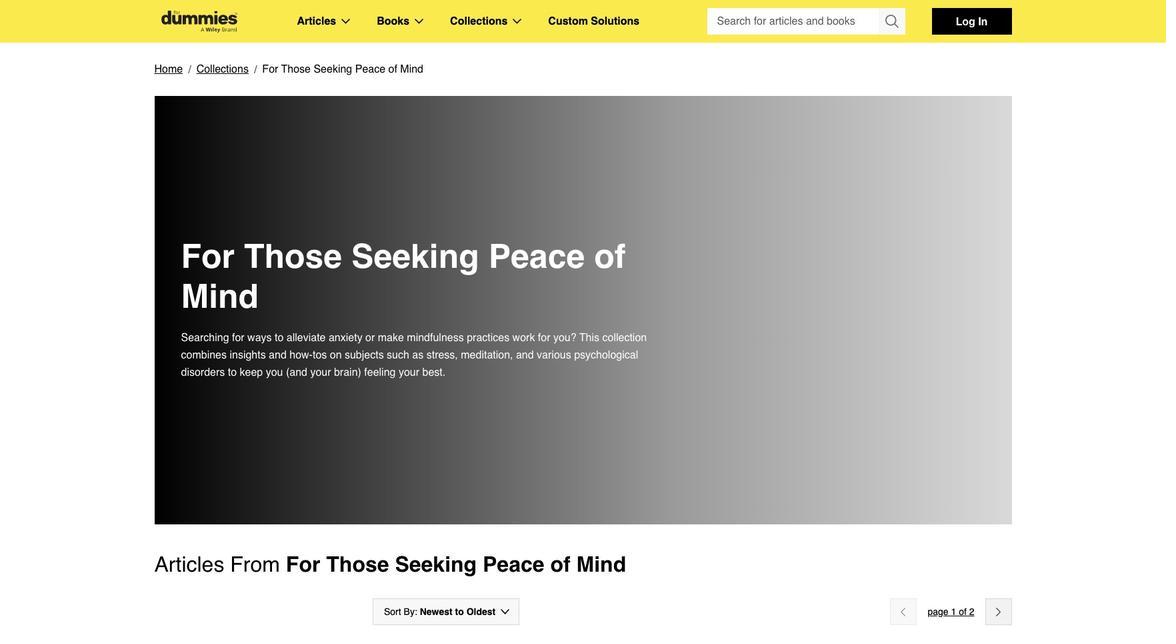 Task type: vqa. For each thing, say whether or not it's contained in the screenshot.
Is
no



Task type: describe. For each thing, give the bounding box(es) containing it.
mind inside the for those seeking peace of mind
[[181, 277, 259, 316]]

work
[[513, 332, 535, 344]]

2 and from the left
[[516, 350, 534, 362]]

1 vertical spatial seeking
[[352, 237, 480, 276]]

2 horizontal spatial for
[[286, 552, 321, 577]]

open book categories image
[[415, 19, 424, 24]]

for inside the for those seeking peace of mind
[[181, 237, 235, 276]]

log in link
[[932, 8, 1012, 35]]

searching for ways to alleviate anxiety or make mindfulness practices work for you? this collection combines insights and how-tos on subjects such as stress, meditation, and various psychological disorders to keep you (and your brain) feeling your best.
[[181, 332, 647, 379]]

as
[[413, 350, 424, 362]]

articles from for those seeking peace of mind
[[154, 552, 627, 577]]

feeling
[[364, 367, 396, 379]]

or
[[366, 332, 375, 344]]

mindfulness
[[407, 332, 464, 344]]

solutions
[[591, 15, 640, 27]]

keep
[[240, 367, 263, 379]]

logo image
[[154, 10, 244, 32]]

0 vertical spatial seeking
[[314, 63, 352, 75]]

from
[[230, 552, 280, 577]]

disorders
[[181, 367, 225, 379]]

make
[[378, 332, 404, 344]]

collections link
[[197, 61, 249, 78]]

custom
[[549, 15, 588, 27]]

open article categories image
[[342, 19, 350, 24]]

this
[[580, 332, 600, 344]]

peace inside the for those seeking peace of mind
[[489, 237, 585, 276]]

2 for from the left
[[538, 332, 551, 344]]

best.
[[423, 367, 446, 379]]

ways
[[248, 332, 272, 344]]

in
[[979, 15, 988, 27]]

(and
[[286, 367, 308, 379]]

newest
[[420, 607, 453, 618]]

2
[[970, 607, 975, 618]]

2 your from the left
[[399, 367, 420, 379]]

log in
[[957, 15, 988, 27]]

brain)
[[334, 367, 362, 379]]

0 horizontal spatial to
[[228, 367, 237, 379]]

how-
[[290, 350, 313, 362]]

articles for articles
[[297, 15, 336, 27]]

page
[[928, 607, 949, 618]]

those inside the for those seeking peace of mind
[[244, 237, 342, 276]]

combines
[[181, 350, 227, 362]]

anxiety
[[329, 332, 363, 344]]

log
[[957, 15, 976, 27]]

various
[[537, 350, 572, 362]]

home
[[154, 63, 183, 75]]

articles for articles from for those seeking peace of mind
[[154, 552, 224, 577]]

1 horizontal spatial mind
[[401, 63, 424, 75]]

sort
[[384, 607, 401, 618]]

psychological
[[575, 350, 639, 362]]

of inside button
[[960, 607, 967, 618]]



Task type: locate. For each thing, give the bounding box(es) containing it.
oldest
[[467, 607, 496, 618]]

your down tos
[[311, 367, 331, 379]]

sort by: newest to oldest
[[384, 607, 496, 618]]

custom solutions
[[549, 15, 640, 27]]

0 horizontal spatial collections
[[197, 63, 249, 75]]

for
[[232, 332, 245, 344], [538, 332, 551, 344]]

to for sort
[[455, 607, 464, 618]]

2 vertical spatial seeking
[[395, 552, 477, 577]]

0 horizontal spatial for
[[232, 332, 245, 344]]

mind down open book categories image
[[401, 63, 424, 75]]

on
[[330, 350, 342, 362]]

0 vertical spatial collections
[[450, 15, 508, 27]]

articles left from
[[154, 552, 224, 577]]

2 vertical spatial to
[[455, 607, 464, 618]]

2 vertical spatial for
[[286, 552, 321, 577]]

1 for from the left
[[232, 332, 245, 344]]

0 horizontal spatial mind
[[181, 277, 259, 316]]

page 1 of 2 button
[[928, 604, 975, 620]]

1
[[952, 607, 957, 618]]

1 horizontal spatial your
[[399, 367, 420, 379]]

2 vertical spatial mind
[[577, 552, 627, 577]]

mind up searching
[[181, 277, 259, 316]]

of
[[389, 63, 398, 75], [595, 237, 626, 276], [551, 552, 571, 577], [960, 607, 967, 618]]

to for searching
[[275, 332, 284, 344]]

1 horizontal spatial collections
[[450, 15, 508, 27]]

0 vertical spatial mind
[[401, 63, 424, 75]]

to left oldest
[[455, 607, 464, 618]]

you
[[266, 367, 283, 379]]

0 horizontal spatial your
[[311, 367, 331, 379]]

meditation,
[[461, 350, 513, 362]]

0 vertical spatial those
[[281, 63, 311, 75]]

such
[[387, 350, 410, 362]]

for
[[262, 63, 278, 75], [181, 237, 235, 276], [286, 552, 321, 577]]

page 1 of 2
[[928, 607, 975, 618]]

cookie consent banner dialog
[[0, 580, 1167, 628]]

stress,
[[427, 350, 458, 362]]

1 vertical spatial articles
[[154, 552, 224, 577]]

2 vertical spatial peace
[[483, 552, 545, 577]]

articles left the open article categories "image"
[[297, 15, 336, 27]]

0 vertical spatial to
[[275, 332, 284, 344]]

for those seeking peace of mind up make
[[181, 237, 626, 316]]

your down as
[[399, 367, 420, 379]]

0 horizontal spatial articles
[[154, 552, 224, 577]]

1 and from the left
[[269, 350, 287, 362]]

1 vertical spatial peace
[[489, 237, 585, 276]]

1 horizontal spatial articles
[[297, 15, 336, 27]]

group
[[708, 8, 906, 35]]

collection
[[603, 332, 647, 344]]

1 vertical spatial for
[[181, 237, 235, 276]]

0 horizontal spatial for
[[181, 237, 235, 276]]

articles
[[297, 15, 336, 27], [154, 552, 224, 577]]

2 horizontal spatial to
[[455, 607, 464, 618]]

books
[[377, 15, 410, 27]]

open collections list image
[[513, 19, 522, 24]]

0 vertical spatial articles
[[297, 15, 336, 27]]

1 vertical spatial to
[[228, 367, 237, 379]]

seeking
[[314, 63, 352, 75], [352, 237, 480, 276], [395, 552, 477, 577]]

1 vertical spatial mind
[[181, 277, 259, 316]]

mind
[[401, 63, 424, 75], [181, 277, 259, 316], [577, 552, 627, 577]]

1 horizontal spatial for
[[262, 63, 278, 75]]

1 vertical spatial for those seeking peace of mind
[[181, 237, 626, 316]]

for up various
[[538, 332, 551, 344]]

and down work
[[516, 350, 534, 362]]

tos
[[313, 350, 327, 362]]

1 horizontal spatial for
[[538, 332, 551, 344]]

collections down logo
[[197, 63, 249, 75]]

1 vertical spatial collections
[[197, 63, 249, 75]]

2 vertical spatial those
[[326, 552, 389, 577]]

for those seeking peace of mind
[[262, 63, 424, 75], [181, 237, 626, 316]]

your
[[311, 367, 331, 379], [399, 367, 420, 379]]

1 horizontal spatial to
[[275, 332, 284, 344]]

subjects
[[345, 350, 384, 362]]

to right ways
[[275, 332, 284, 344]]

1 vertical spatial those
[[244, 237, 342, 276]]

to
[[275, 332, 284, 344], [228, 367, 237, 379], [455, 607, 464, 618]]

2 horizontal spatial mind
[[577, 552, 627, 577]]

1 your from the left
[[311, 367, 331, 379]]

for up insights
[[232, 332, 245, 344]]

mind up the cookie consent banner dialog at bottom
[[577, 552, 627, 577]]

and
[[269, 350, 287, 362], [516, 350, 534, 362]]

alleviate
[[287, 332, 326, 344]]

searching
[[181, 332, 229, 344]]

to left "keep"
[[228, 367, 237, 379]]

0 vertical spatial for
[[262, 63, 278, 75]]

collections
[[450, 15, 508, 27], [197, 63, 249, 75]]

those
[[281, 63, 311, 75], [244, 237, 342, 276], [326, 552, 389, 577]]

you?
[[554, 332, 577, 344]]

practices
[[467, 332, 510, 344]]

home link
[[154, 61, 183, 78]]

insights
[[230, 350, 266, 362]]

collections left open collections list image
[[450, 15, 508, 27]]

0 vertical spatial for those seeking peace of mind
[[262, 63, 424, 75]]

and up you
[[269, 350, 287, 362]]

custom solutions link
[[549, 13, 640, 30]]

0 horizontal spatial and
[[269, 350, 287, 362]]

Search for articles and books text field
[[708, 8, 880, 35]]

for those seeking peace of mind down the open article categories "image"
[[262, 63, 424, 75]]

1 horizontal spatial and
[[516, 350, 534, 362]]

by:
[[404, 607, 418, 618]]

0 vertical spatial peace
[[355, 63, 386, 75]]

peace
[[355, 63, 386, 75], [489, 237, 585, 276], [483, 552, 545, 577]]



